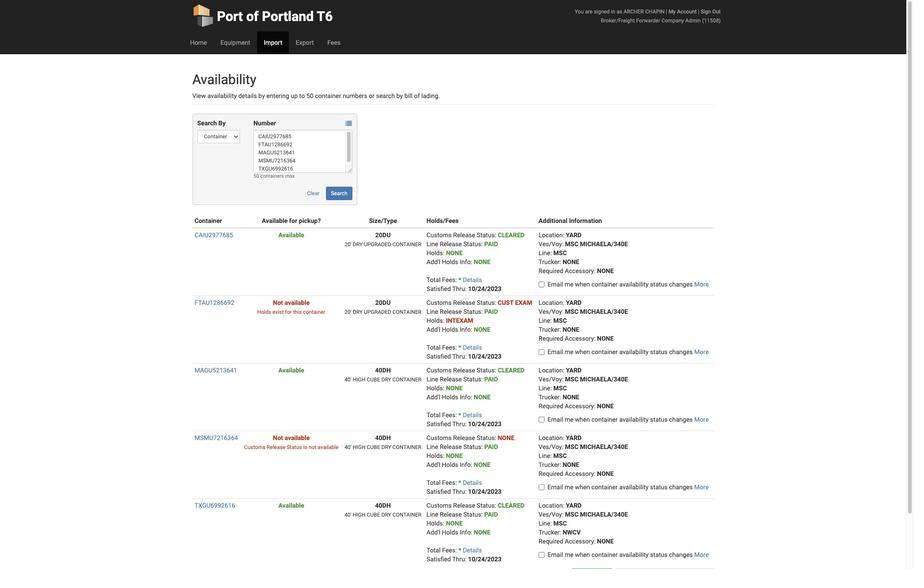 Task type: describe. For each thing, give the bounding box(es) containing it.
accessory for magu5213641
[[565, 403, 594, 410]]

available for txgu6992616
[[279, 502, 304, 509]]

info: for caiu2977685
[[460, 258, 472, 266]]

total for txgu6992616
[[427, 547, 441, 554]]

yard for magu5213641
[[566, 367, 582, 374]]

me for msmu7216364
[[565, 484, 574, 491]]

thru: for ftau1286692
[[452, 353, 467, 360]]

cleared for txgu6992616
[[498, 502, 525, 509]]

status inside not available customs release status is not available
[[287, 444, 302, 451]]

trucker: for caiu2977685
[[539, 258, 561, 266]]

1 by from the left
[[259, 92, 265, 99]]

required for magu5213641
[[539, 403, 563, 410]]

email for ftau1286692
[[548, 349, 563, 356]]

yard for ftau1286692
[[566, 299, 582, 306]]

export
[[296, 39, 314, 46]]

as
[[617, 9, 622, 15]]

40' for txgu6992616
[[345, 512, 352, 518]]

add'l for magu5213641
[[427, 394, 441, 401]]

info: for msmu7216364
[[460, 461, 472, 469]]

accessory for txgu6992616
[[565, 538, 594, 545]]

not available holds exist for this container
[[257, 299, 325, 315]]

yard for msmu7216364
[[566, 435, 582, 442]]

container for caiu2977685
[[592, 281, 618, 288]]

changes for ftau1286692
[[669, 349, 693, 356]]

account
[[677, 9, 697, 15]]

customs release status : cleared line release status : paid holds: none add'l holds info: none for magu5213641
[[427, 367, 525, 401]]

exist
[[273, 309, 284, 315]]

* for ftau1286692
[[459, 344, 461, 351]]

email for caiu2977685
[[548, 281, 563, 288]]

* for msmu7216364
[[459, 479, 461, 486]]

satisfied for txgu6992616
[[427, 556, 451, 563]]

location for ftau1286692
[[539, 299, 563, 306]]

clear button
[[302, 187, 325, 200]]

more link for magu5213641
[[695, 416, 709, 423]]

in
[[611, 9, 615, 15]]

ftau1286692 link
[[195, 299, 234, 306]]

(11508)
[[702, 17, 721, 24]]

accessory for caiu2977685
[[565, 267, 594, 275]]

my account link
[[669, 9, 697, 15]]

additional information
[[539, 217, 602, 224]]

container for txgu6992616
[[393, 512, 422, 518]]

magu5213641
[[195, 367, 237, 374]]

port of portland t6
[[217, 9, 333, 24]]

equipment
[[220, 39, 250, 46]]

line inside customs release status : cust exam line release status : paid holds: intexam add'l holds info: none
[[427, 308, 438, 315]]

archer
[[624, 9, 644, 15]]

location : yard ves/voy: msc michaela/340e line: msc trucker: none required accessory : none for magu5213641
[[539, 367, 628, 410]]

intexam
[[446, 317, 473, 324]]

location : yard ves/voy: msc michaela/340e line: msc trucker: none required accessory : none for caiu2977685
[[539, 232, 628, 275]]

details link for txgu6992616
[[463, 547, 482, 554]]

holds: for msmu7216364
[[427, 452, 445, 460]]

40dh for txgu6992616
[[375, 502, 391, 509]]

not available customs release status is not available
[[244, 435, 339, 451]]

none inside customs release status : cust exam line release status : paid holds: intexam add'l holds info: none
[[474, 326, 491, 333]]

customs inside not available customs release status is not available
[[244, 444, 265, 451]]

search button
[[326, 187, 352, 200]]

satisfied for caiu2977685
[[427, 285, 451, 293]]

cleared for magu5213641
[[498, 367, 525, 374]]

1 | from the left
[[666, 9, 667, 15]]

fees: for ftau1286692
[[442, 344, 457, 351]]

customs for txgu6992616
[[427, 502, 452, 509]]

containers
[[260, 173, 284, 179]]

entering
[[267, 92, 289, 99]]

home
[[190, 39, 207, 46]]

50 containers max
[[254, 173, 295, 179]]

fees: for magu5213641
[[442, 412, 457, 419]]

details
[[238, 92, 257, 99]]

customs release status : none line release status : paid holds: none add'l holds info: none
[[427, 435, 515, 469]]

when for ftau1286692
[[575, 349, 590, 356]]

exam
[[515, 299, 532, 306]]

0 vertical spatial for
[[289, 217, 297, 224]]

of inside port of portland t6 link
[[246, 9, 259, 24]]

required for ftau1286692
[[539, 335, 563, 342]]

sign
[[701, 9, 711, 15]]

line for caiu2977685
[[427, 241, 438, 248]]

txgu6992616
[[195, 502, 235, 509]]

me for magu5213641
[[565, 416, 574, 423]]

is
[[303, 444, 307, 451]]

sign out link
[[701, 9, 721, 15]]

add'l inside customs release status : cust exam line release status : paid holds: intexam add'l holds info: none
[[427, 326, 441, 333]]

availability for ftau1286692
[[619, 349, 649, 356]]

export button
[[289, 31, 321, 54]]

more for ftau1286692
[[695, 349, 709, 356]]

me for ftau1286692
[[565, 349, 574, 356]]

satisfied for magu5213641
[[427, 421, 451, 428]]

holds inside customs release status : cust exam line release status : paid holds: intexam add'l holds info: none
[[442, 326, 458, 333]]

location for txgu6992616
[[539, 502, 563, 509]]

ftau1286692
[[195, 299, 234, 306]]

pickup?
[[299, 217, 321, 224]]

line for magu5213641
[[427, 376, 438, 383]]

portland
[[262, 9, 314, 24]]

container for msmu7216364
[[393, 444, 422, 451]]

michaela/340e for caiu2977685
[[580, 241, 628, 248]]

fees: for txgu6992616
[[442, 547, 457, 554]]

search
[[376, 92, 395, 99]]

status for txgu6992616
[[650, 551, 668, 559]]

40dh for msmu7216364
[[375, 435, 391, 442]]

customs for ftau1286692
[[427, 299, 452, 306]]

status for magu5213641
[[650, 416, 668, 423]]

2 | from the left
[[698, 9, 700, 15]]

when for magu5213641
[[575, 416, 590, 423]]

search by
[[197, 120, 226, 127]]

available for ftau1286692
[[285, 299, 310, 306]]

additional
[[539, 217, 568, 224]]

numbers
[[343, 92, 367, 99]]

thru: for caiu2977685
[[452, 285, 467, 293]]

20' for customs release status : cleared line release status : paid holds: none add'l holds info: none
[[345, 241, 352, 248]]

trucker: for ftau1286692
[[539, 326, 561, 333]]

caiu2977685
[[195, 232, 233, 239]]

holds for msmu7216364
[[442, 461, 458, 469]]

admin
[[686, 17, 701, 24]]

info: for magu5213641
[[460, 394, 472, 401]]

dry for magu5213641
[[382, 377, 391, 383]]

bill
[[405, 92, 413, 99]]

2 container from the top
[[393, 309, 422, 315]]

upgraded for customs release status : cleared line release status : paid holds: none add'l holds info: none
[[364, 241, 391, 248]]

thru: for txgu6992616
[[452, 556, 467, 563]]

fees: for msmu7216364
[[442, 479, 457, 486]]

1 vertical spatial of
[[414, 92, 420, 99]]

more for txgu6992616
[[695, 551, 709, 559]]

paid for txgu6992616
[[485, 511, 498, 518]]

container for ftau1286692
[[592, 349, 618, 356]]

not
[[309, 444, 316, 451]]

10/24/2023 for msmu7216364
[[468, 488, 502, 495]]

1 container from the top
[[393, 241, 422, 248]]

not for msmu7216364
[[273, 435, 283, 442]]

available for msmu7216364
[[285, 435, 310, 442]]

view
[[192, 92, 206, 99]]

thru: for msmu7216364
[[452, 488, 467, 495]]

show list image
[[346, 121, 352, 127]]

my
[[669, 9, 676, 15]]

release inside not available customs release status is not available
[[267, 444, 285, 451]]

msmu7216364 link
[[195, 435, 238, 442]]

line: for magu5213641
[[539, 385, 552, 392]]

location : yard ves/voy: msc michaela/340e line: msc trucker: nwcv required accessory : none
[[539, 502, 628, 545]]

holds/fees
[[427, 217, 459, 224]]

line for txgu6992616
[[427, 511, 438, 518]]

40' for msmu7216364
[[345, 444, 352, 451]]

40dh 40' high cube dry container for msmu7216364
[[345, 435, 422, 451]]

are
[[585, 9, 593, 15]]

customs release status : cust exam line release status : paid holds: intexam add'l holds info: none
[[427, 299, 532, 333]]

holds: for caiu2977685
[[427, 250, 445, 257]]

upgraded for customs release status : cust exam line release status : paid holds: intexam add'l holds info: none
[[364, 309, 391, 315]]

search for search
[[331, 190, 348, 197]]

thru: for magu5213641
[[452, 421, 467, 428]]

location for magu5213641
[[539, 367, 563, 374]]

broker/freight
[[601, 17, 635, 24]]

home button
[[183, 31, 214, 54]]

total fees: * details satisfied thru: 10/24/2023 for ftau1286692
[[427, 344, 502, 360]]

by
[[219, 120, 226, 127]]

available for pickup?
[[262, 217, 321, 224]]

max
[[285, 173, 295, 179]]

email me when container availability status changes more for magu5213641
[[548, 416, 709, 423]]

paid for magu5213641
[[485, 376, 498, 383]]



Task type: vqa. For each thing, say whether or not it's contained in the screenshot.
Changes for CAIU2977685
yes



Task type: locate. For each thing, give the bounding box(es) containing it.
fees button
[[321, 31, 347, 54]]

3 high from the top
[[353, 512, 366, 518]]

info: for txgu6992616
[[460, 529, 472, 536]]

20du
[[375, 232, 391, 239], [375, 299, 391, 306]]

3 required from the top
[[539, 403, 563, 410]]

details link for magu5213641
[[463, 412, 482, 419]]

paid inside customs release status : none line release status : paid holds: none add'l holds info: none
[[485, 443, 498, 451]]

ves/voy: for caiu2977685
[[539, 241, 564, 248]]

1 horizontal spatial search
[[331, 190, 348, 197]]

lading.
[[422, 92, 440, 99]]

1 vertical spatial cube
[[367, 444, 380, 451]]

this
[[293, 309, 302, 315]]

customs inside customs release status : cust exam line release status : paid holds: intexam add'l holds info: none
[[427, 299, 452, 306]]

add'l
[[427, 258, 441, 266], [427, 326, 441, 333], [427, 394, 441, 401], [427, 461, 441, 469], [427, 529, 441, 536]]

1 vertical spatial 40'
[[345, 444, 352, 451]]

4 paid from the top
[[485, 443, 498, 451]]

for inside not available holds exist for this container
[[285, 309, 292, 315]]

1 horizontal spatial 50
[[307, 92, 314, 99]]

forwarder
[[636, 17, 660, 24]]

1 michaela/340e from the top
[[580, 241, 628, 248]]

3 10/24/2023 from the top
[[468, 421, 502, 428]]

cleared
[[498, 232, 525, 239], [498, 367, 525, 374], [498, 502, 525, 509]]

4 yard from the top
[[566, 435, 582, 442]]

available inside not available holds exist for this container
[[285, 299, 310, 306]]

1 accessory from the top
[[565, 267, 594, 275]]

3 line from the top
[[427, 376, 438, 383]]

by
[[259, 92, 265, 99], [397, 92, 403, 99]]

info:
[[460, 258, 472, 266], [460, 326, 472, 333], [460, 394, 472, 401], [460, 461, 472, 469], [460, 529, 472, 536]]

2 vertical spatial 40'
[[345, 512, 352, 518]]

*
[[459, 276, 461, 284], [459, 344, 461, 351], [459, 412, 461, 419], [459, 479, 461, 486], [459, 547, 461, 554]]

txgu6992616 link
[[195, 502, 235, 509]]

0 vertical spatial 20'
[[345, 241, 352, 248]]

1 40dh 40' high cube dry container from the top
[[345, 367, 422, 383]]

3 holds: from the top
[[427, 385, 445, 392]]

0 horizontal spatial |
[[666, 9, 667, 15]]

1 vertical spatial high
[[353, 444, 366, 451]]

customs inside customs release status : none line release status : paid holds: none add'l holds info: none
[[427, 435, 452, 442]]

2 add'l from the top
[[427, 326, 441, 333]]

dry
[[353, 241, 363, 248], [353, 309, 363, 315], [382, 377, 391, 383], [382, 444, 391, 451], [382, 512, 391, 518]]

4 more link from the top
[[695, 484, 709, 491]]

location inside the location : yard ves/voy: msc michaela/340e line: msc trucker: nwcv required accessory : none
[[539, 502, 563, 509]]

chapin
[[645, 9, 665, 15]]

email for magu5213641
[[548, 416, 563, 423]]

not inside not available customs release status is not available
[[273, 435, 283, 442]]

none inside the location : yard ves/voy: msc michaela/340e line: msc trucker: nwcv required accessory : none
[[597, 538, 614, 545]]

3 total from the top
[[427, 412, 441, 419]]

details link
[[463, 276, 482, 284], [463, 344, 482, 351], [463, 412, 482, 419], [463, 479, 482, 486], [463, 547, 482, 554]]

0 vertical spatial of
[[246, 9, 259, 24]]

40dh 40' high cube dry container
[[345, 367, 422, 383], [345, 435, 422, 451], [345, 502, 422, 518]]

1 20du 20' dry upgraded container from the top
[[345, 232, 422, 248]]

0 vertical spatial not
[[273, 299, 283, 306]]

1 20du from the top
[[375, 232, 391, 239]]

availability for txgu6992616
[[619, 551, 649, 559]]

1 vertical spatial 40dh 40' high cube dry container
[[345, 435, 422, 451]]

:
[[495, 232, 496, 239], [563, 232, 565, 239], [481, 241, 483, 248], [594, 267, 596, 275], [495, 299, 496, 306], [563, 299, 565, 306], [481, 308, 483, 315], [594, 335, 596, 342], [495, 367, 496, 374], [563, 367, 565, 374], [481, 376, 483, 383], [594, 403, 596, 410], [495, 435, 496, 442], [563, 435, 565, 442], [481, 443, 483, 451], [594, 470, 596, 478], [495, 502, 496, 509], [563, 502, 565, 509], [481, 511, 483, 518], [594, 538, 596, 545]]

1 vertical spatial 50
[[254, 173, 259, 179]]

3 location : yard ves/voy: msc michaela/340e line: msc trucker: none required accessory : none from the top
[[539, 367, 628, 410]]

ves/voy: inside the location : yard ves/voy: msc michaela/340e line: msc trucker: nwcv required accessory : none
[[539, 511, 564, 518]]

50 right to at top
[[307, 92, 314, 99]]

signed
[[594, 9, 610, 15]]

2 email me when container availability status changes more from the top
[[548, 349, 709, 356]]

0 horizontal spatial 50
[[254, 173, 259, 179]]

2 vertical spatial available
[[318, 444, 339, 451]]

up
[[291, 92, 298, 99]]

3 more from the top
[[695, 416, 709, 423]]

4 fees: from the top
[[442, 479, 457, 486]]

company
[[662, 17, 684, 24]]

2 upgraded from the top
[[364, 309, 391, 315]]

2 michaela/340e from the top
[[580, 308, 628, 315]]

required for msmu7216364
[[539, 470, 563, 478]]

2 vertical spatial high
[[353, 512, 366, 518]]

you
[[575, 9, 584, 15]]

search right clear button
[[331, 190, 348, 197]]

more for magu5213641
[[695, 416, 709, 423]]

total for caiu2977685
[[427, 276, 441, 284]]

status
[[477, 232, 495, 239], [464, 241, 481, 248], [477, 299, 495, 306], [464, 308, 481, 315], [477, 367, 495, 374], [464, 376, 481, 383], [477, 435, 495, 442], [464, 443, 481, 451], [287, 444, 302, 451], [477, 502, 495, 509], [464, 511, 481, 518]]

required for caiu2977685
[[539, 267, 563, 275]]

2 location from the top
[[539, 299, 563, 306]]

of
[[246, 9, 259, 24], [414, 92, 420, 99]]

more link for caiu2977685
[[695, 281, 709, 288]]

None checkbox
[[539, 349, 545, 355], [539, 417, 545, 423], [539, 349, 545, 355], [539, 417, 545, 423]]

0 vertical spatial 50
[[307, 92, 314, 99]]

1 yard from the top
[[566, 232, 582, 239]]

customs for magu5213641
[[427, 367, 452, 374]]

line: inside the location : yard ves/voy: msc michaela/340e line: msc trucker: nwcv required accessory : none
[[539, 520, 552, 527]]

10/24/2023 for magu5213641
[[468, 421, 502, 428]]

status for msmu7216364
[[650, 484, 668, 491]]

total fees: * details satisfied thru: 10/24/2023
[[427, 276, 502, 293], [427, 344, 502, 360], [427, 412, 502, 428], [427, 479, 502, 495], [427, 547, 502, 563]]

50
[[307, 92, 314, 99], [254, 173, 259, 179]]

10/24/2023 for txgu6992616
[[468, 556, 502, 563]]

port
[[217, 9, 243, 24]]

customs
[[427, 232, 452, 239], [427, 299, 452, 306], [427, 367, 452, 374], [427, 435, 452, 442], [244, 444, 265, 451], [427, 502, 452, 509]]

fees
[[327, 39, 341, 46]]

information
[[569, 217, 602, 224]]

3 info: from the top
[[460, 394, 472, 401]]

2 total from the top
[[427, 344, 441, 351]]

accessory inside the location : yard ves/voy: msc michaela/340e line: msc trucker: nwcv required accessory : none
[[565, 538, 594, 545]]

1 horizontal spatial |
[[698, 9, 700, 15]]

2 vertical spatial cleared
[[498, 502, 525, 509]]

trucker: for magu5213641
[[539, 394, 561, 401]]

or
[[369, 92, 375, 99]]

ves/voy: for txgu6992616
[[539, 511, 564, 518]]

michaela/340e inside the location : yard ves/voy: msc michaela/340e line: msc trucker: nwcv required accessory : none
[[580, 511, 628, 518]]

availability
[[192, 72, 256, 87]]

michaela/340e for msmu7216364
[[580, 443, 628, 451]]

more
[[695, 281, 709, 288], [695, 349, 709, 356], [695, 416, 709, 423], [695, 484, 709, 491], [695, 551, 709, 559]]

holds inside not available holds exist for this container
[[257, 309, 271, 315]]

2 line from the top
[[427, 308, 438, 315]]

3 customs release status : cleared line release status : paid holds: none add'l holds info: none from the top
[[427, 502, 525, 536]]

1 vertical spatial 20'
[[345, 309, 352, 315]]

number
[[254, 120, 276, 127]]

email me when container availability status changes more for txgu6992616
[[548, 551, 709, 559]]

details link for caiu2977685
[[463, 276, 482, 284]]

2 * from the top
[[459, 344, 461, 351]]

trucker:
[[539, 258, 561, 266], [539, 326, 561, 333], [539, 394, 561, 401], [539, 461, 561, 469], [539, 529, 561, 536]]

ves/voy:
[[539, 241, 564, 248], [539, 308, 564, 315], [539, 376, 564, 383], [539, 443, 564, 451], [539, 511, 564, 518]]

availability for magu5213641
[[619, 416, 649, 423]]

details link for ftau1286692
[[463, 344, 482, 351]]

4 thru: from the top
[[452, 488, 467, 495]]

location
[[539, 232, 563, 239], [539, 299, 563, 306], [539, 367, 563, 374], [539, 435, 563, 442], [539, 502, 563, 509]]

2 cube from the top
[[367, 444, 380, 451]]

changes for magu5213641
[[669, 416, 693, 423]]

holds for caiu2977685
[[442, 258, 458, 266]]

yard for caiu2977685
[[566, 232, 582, 239]]

0 horizontal spatial of
[[246, 9, 259, 24]]

5 accessory from the top
[[565, 538, 594, 545]]

when for txgu6992616
[[575, 551, 590, 559]]

None checkbox
[[539, 282, 545, 288], [539, 485, 545, 491], [539, 552, 545, 558], [539, 282, 545, 288], [539, 485, 545, 491], [539, 552, 545, 558]]

0 vertical spatial cleared
[[498, 232, 525, 239]]

thru:
[[452, 285, 467, 293], [452, 353, 467, 360], [452, 421, 467, 428], [452, 488, 467, 495], [452, 556, 467, 563]]

2 thru: from the top
[[452, 353, 467, 360]]

5 details from the top
[[463, 547, 482, 554]]

20du 20' dry upgraded container for customs release status : cleared line release status : paid holds: none add'l holds info: none
[[345, 232, 422, 248]]

total fees: * details satisfied thru: 10/24/2023 for msmu7216364
[[427, 479, 502, 495]]

import
[[264, 39, 282, 46]]

5 total fees: * details satisfied thru: 10/24/2023 from the top
[[427, 547, 502, 563]]

1 high from the top
[[353, 377, 366, 383]]

equipment button
[[214, 31, 257, 54]]

5 line: from the top
[[539, 520, 552, 527]]

holds inside customs release status : none line release status : paid holds: none add'l holds info: none
[[442, 461, 458, 469]]

1 email me when container availability status changes more from the top
[[548, 281, 709, 288]]

search inside button
[[331, 190, 348, 197]]

2 status from the top
[[650, 349, 668, 356]]

10/24/2023 for caiu2977685
[[468, 285, 502, 293]]

size/type
[[369, 217, 397, 224]]

total for magu5213641
[[427, 412, 441, 419]]

3 cleared from the top
[[498, 502, 525, 509]]

location : yard ves/voy: msc michaela/340e line: msc trucker: none required accessory : none
[[539, 232, 628, 275], [539, 299, 628, 342], [539, 367, 628, 410], [539, 435, 628, 478]]

40'
[[345, 377, 352, 383], [345, 444, 352, 451], [345, 512, 352, 518]]

view availability details by entering up to 50 container numbers or search by bill of lading.
[[192, 92, 440, 99]]

2 10/24/2023 from the top
[[468, 353, 502, 360]]

3 michaela/340e from the top
[[580, 376, 628, 383]]

for
[[289, 217, 297, 224], [285, 309, 292, 315]]

0 vertical spatial 40'
[[345, 377, 352, 383]]

1 trucker: from the top
[[539, 258, 561, 266]]

0 vertical spatial customs release status : cleared line release status : paid holds: none add'l holds info: none
[[427, 232, 525, 266]]

1 vertical spatial upgraded
[[364, 309, 391, 315]]

by left bill
[[397, 92, 403, 99]]

location : yard ves/voy: msc michaela/340e line: msc trucker: none required accessory : none for msmu7216364
[[539, 435, 628, 478]]

details for magu5213641
[[463, 412, 482, 419]]

3 ves/voy: from the top
[[539, 376, 564, 383]]

3 line: from the top
[[539, 385, 552, 392]]

0 horizontal spatial by
[[259, 92, 265, 99]]

line inside customs release status : none line release status : paid holds: none add'l holds info: none
[[427, 443, 438, 451]]

4 details link from the top
[[463, 479, 482, 486]]

3 add'l from the top
[[427, 394, 441, 401]]

2 me from the top
[[565, 349, 574, 356]]

5 thru: from the top
[[452, 556, 467, 563]]

container for magu5213641
[[592, 416, 618, 423]]

required inside the location : yard ves/voy: msc michaela/340e line: msc trucker: nwcv required accessory : none
[[539, 538, 563, 545]]

of right bill
[[414, 92, 420, 99]]

required for txgu6992616
[[539, 538, 563, 545]]

5 yard from the top
[[566, 502, 582, 509]]

3 changes from the top
[[669, 416, 693, 423]]

container inside not available holds exist for this container
[[303, 309, 325, 315]]

msc
[[565, 241, 579, 248], [554, 250, 567, 257], [565, 308, 579, 315], [554, 317, 567, 324], [565, 376, 579, 383], [554, 385, 567, 392], [565, 443, 579, 451], [554, 452, 567, 460], [565, 511, 579, 518], [554, 520, 567, 527]]

2 20du from the top
[[375, 299, 391, 306]]

line: for msmu7216364
[[539, 452, 552, 460]]

0 vertical spatial 20du
[[375, 232, 391, 239]]

5 location from the top
[[539, 502, 563, 509]]

total for ftau1286692
[[427, 344, 441, 351]]

more link for ftau1286692
[[695, 349, 709, 356]]

fees: for caiu2977685
[[442, 276, 457, 284]]

yard inside the location : yard ves/voy: msc michaela/340e line: msc trucker: nwcv required accessory : none
[[566, 502, 582, 509]]

holds
[[442, 258, 458, 266], [257, 309, 271, 315], [442, 326, 458, 333], [442, 394, 458, 401], [442, 461, 458, 469], [442, 529, 458, 536]]

available up this
[[285, 299, 310, 306]]

4 10/24/2023 from the top
[[468, 488, 502, 495]]

1 satisfied from the top
[[427, 285, 451, 293]]

high for msmu7216364
[[353, 444, 366, 451]]

5 line from the top
[[427, 511, 438, 518]]

0 horizontal spatial search
[[197, 120, 217, 127]]

container
[[315, 92, 341, 99], [592, 281, 618, 288], [303, 309, 325, 315], [592, 349, 618, 356], [592, 416, 618, 423], [592, 484, 618, 491], [592, 551, 618, 559]]

1 vertical spatial 40dh
[[375, 435, 391, 442]]

for left this
[[285, 309, 292, 315]]

availability
[[207, 92, 237, 99], [619, 281, 649, 288], [619, 349, 649, 356], [619, 416, 649, 423], [619, 484, 649, 491], [619, 551, 649, 559]]

yard for txgu6992616
[[566, 502, 582, 509]]

20du 20' dry upgraded container
[[345, 232, 422, 248], [345, 299, 422, 315]]

1 vertical spatial customs release status : cleared line release status : paid holds: none add'l holds info: none
[[427, 367, 525, 401]]

cust
[[498, 299, 514, 306]]

msmu7216364
[[195, 435, 238, 442]]

1 changes from the top
[[669, 281, 693, 288]]

line:
[[539, 250, 552, 257], [539, 317, 552, 324], [539, 385, 552, 392], [539, 452, 552, 460], [539, 520, 552, 527]]

3 when from the top
[[575, 416, 590, 423]]

0 vertical spatial search
[[197, 120, 217, 127]]

2 accessory from the top
[[565, 335, 594, 342]]

Number text field
[[254, 130, 352, 173]]

by right details on the left of page
[[259, 92, 265, 99]]

20du 20' dry upgraded container for customs release status : cust exam line release status : paid holds: intexam add'l holds info: none
[[345, 299, 422, 315]]

3 email me when container availability status changes more from the top
[[548, 416, 709, 423]]

accessory for msmu7216364
[[565, 470, 594, 478]]

2 required from the top
[[539, 335, 563, 342]]

2 20du 20' dry upgraded container from the top
[[345, 299, 422, 315]]

2 vertical spatial cube
[[367, 512, 380, 518]]

add'l for caiu2977685
[[427, 258, 441, 266]]

1 horizontal spatial of
[[414, 92, 420, 99]]

when for msmu7216364
[[575, 484, 590, 491]]

1 horizontal spatial by
[[397, 92, 403, 99]]

4 email me when container availability status changes more from the top
[[548, 484, 709, 491]]

4 details from the top
[[463, 479, 482, 486]]

3 40' from the top
[[345, 512, 352, 518]]

info: inside customs release status : cust exam line release status : paid holds: intexam add'l holds info: none
[[460, 326, 472, 333]]

0 vertical spatial available
[[285, 299, 310, 306]]

1 add'l from the top
[[427, 258, 441, 266]]

availability for msmu7216364
[[619, 484, 649, 491]]

search left the by
[[197, 120, 217, 127]]

trucker: inside the location : yard ves/voy: msc michaela/340e line: msc trucker: nwcv required accessory : none
[[539, 529, 561, 536]]

3 container from the top
[[393, 377, 422, 383]]

customs release status : cleared line release status : paid holds: none add'l holds info: none for txgu6992616
[[427, 502, 525, 536]]

clear
[[307, 190, 320, 197]]

40' for magu5213641
[[345, 377, 352, 383]]

4 accessory from the top
[[565, 470, 594, 478]]

0 vertical spatial high
[[353, 377, 366, 383]]

port of portland t6 link
[[192, 0, 333, 31]]

0 vertical spatial cube
[[367, 377, 380, 383]]

4 michaela/340e from the top
[[580, 443, 628, 451]]

more link for msmu7216364
[[695, 484, 709, 491]]

3 total fees: * details satisfied thru: 10/24/2023 from the top
[[427, 412, 502, 428]]

5 when from the top
[[575, 551, 590, 559]]

email me when container availability status changes more for ftau1286692
[[548, 349, 709, 356]]

holds: for magu5213641
[[427, 385, 445, 392]]

1 vertical spatial 20du
[[375, 299, 391, 306]]

5 fees: from the top
[[442, 547, 457, 554]]

4 status from the top
[[650, 484, 668, 491]]

required
[[539, 267, 563, 275], [539, 335, 563, 342], [539, 403, 563, 410], [539, 470, 563, 478], [539, 538, 563, 545]]

for left pickup?
[[289, 217, 297, 224]]

1 vertical spatial not
[[273, 435, 283, 442]]

container
[[195, 217, 222, 224]]

details link for msmu7216364
[[463, 479, 482, 486]]

available for caiu2977685
[[279, 232, 304, 239]]

paid inside customs release status : cust exam line release status : paid holds: intexam add'l holds info: none
[[485, 308, 498, 315]]

5 10/24/2023 from the top
[[468, 556, 502, 563]]

40dh 40' high cube dry container for magu5213641
[[345, 367, 422, 383]]

caiu2977685 link
[[195, 232, 233, 239]]

3 location from the top
[[539, 367, 563, 374]]

of right the port
[[246, 9, 259, 24]]

not inside not available holds exist for this container
[[273, 299, 283, 306]]

1 total fees: * details satisfied thru: 10/24/2023 from the top
[[427, 276, 502, 293]]

available right the not
[[318, 444, 339, 451]]

1 vertical spatial search
[[331, 190, 348, 197]]

3 me from the top
[[565, 416, 574, 423]]

yard
[[566, 232, 582, 239], [566, 299, 582, 306], [566, 367, 582, 374], [566, 435, 582, 442], [566, 502, 582, 509]]

2 line: from the top
[[539, 317, 552, 324]]

none
[[446, 250, 463, 257], [474, 258, 491, 266], [563, 258, 580, 266], [597, 267, 614, 275], [474, 326, 491, 333], [563, 326, 580, 333], [597, 335, 614, 342], [446, 385, 463, 392], [474, 394, 491, 401], [563, 394, 580, 401], [597, 403, 614, 410], [498, 435, 515, 442], [446, 452, 463, 460], [474, 461, 491, 469], [563, 461, 580, 469], [597, 470, 614, 478], [446, 520, 463, 527], [474, 529, 491, 536], [597, 538, 614, 545]]

search for search by
[[197, 120, 217, 127]]

total for msmu7216364
[[427, 479, 441, 486]]

import button
[[257, 31, 289, 54]]

0 vertical spatial 20du 20' dry upgraded container
[[345, 232, 422, 248]]

holds: inside customs release status : cust exam line release status : paid holds: intexam add'l holds info: none
[[427, 317, 445, 324]]

| left my
[[666, 9, 667, 15]]

container
[[393, 241, 422, 248], [393, 309, 422, 315], [393, 377, 422, 383], [393, 444, 422, 451], [393, 512, 422, 518]]

dry for txgu6992616
[[382, 512, 391, 518]]

50 left "containers"
[[254, 173, 259, 179]]

line: for txgu6992616
[[539, 520, 552, 527]]

customs for caiu2977685
[[427, 232, 452, 239]]

container for msmu7216364
[[592, 484, 618, 491]]

20du for customs release status : cleared line release status : paid holds: none add'l holds info: none
[[375, 232, 391, 239]]

location for msmu7216364
[[539, 435, 563, 442]]

0 vertical spatial upgraded
[[364, 241, 391, 248]]

michaela/340e for txgu6992616
[[580, 511, 628, 518]]

10/24/2023
[[468, 285, 502, 293], [468, 353, 502, 360], [468, 421, 502, 428], [468, 488, 502, 495], [468, 556, 502, 563]]

3 paid from the top
[[485, 376, 498, 383]]

email for msmu7216364
[[548, 484, 563, 491]]

0 vertical spatial 40dh 40' high cube dry container
[[345, 367, 422, 383]]

more for caiu2977685
[[695, 281, 709, 288]]

accessory
[[565, 267, 594, 275], [565, 335, 594, 342], [565, 403, 594, 410], [565, 470, 594, 478], [565, 538, 594, 545]]

cube
[[367, 377, 380, 383], [367, 444, 380, 451], [367, 512, 380, 518]]

paid for msmu7216364
[[485, 443, 498, 451]]

2 cleared from the top
[[498, 367, 525, 374]]

2 holds: from the top
[[427, 317, 445, 324]]

t6
[[317, 9, 333, 24]]

1 cleared from the top
[[498, 232, 525, 239]]

magu5213641 link
[[195, 367, 237, 374]]

holds: inside customs release status : none line release status : paid holds: none add'l holds info: none
[[427, 452, 445, 460]]

2 by from the left
[[397, 92, 403, 99]]

holds:
[[427, 250, 445, 257], [427, 317, 445, 324], [427, 385, 445, 392], [427, 452, 445, 460], [427, 520, 445, 527]]

1 cube from the top
[[367, 377, 380, 383]]

nwcv
[[563, 529, 581, 536]]

1 not from the top
[[273, 299, 283, 306]]

5 paid from the top
[[485, 511, 498, 518]]

you are signed in as archer chapin | my account | sign out broker/freight forwarder company admin (11508)
[[575, 9, 721, 24]]

5 container from the top
[[393, 512, 422, 518]]

5 more link from the top
[[695, 551, 709, 559]]

2 total fees: * details satisfied thru: 10/24/2023 from the top
[[427, 344, 502, 360]]

5 details link from the top
[[463, 547, 482, 554]]

trucker: for txgu6992616
[[539, 529, 561, 536]]

0 vertical spatial 40dh
[[375, 367, 391, 374]]

satisfied for msmu7216364
[[427, 488, 451, 495]]

1 * from the top
[[459, 276, 461, 284]]

holds for magu5213641
[[442, 394, 458, 401]]

cleared for caiu2977685
[[498, 232, 525, 239]]

dry for msmu7216364
[[382, 444, 391, 451]]

2 vertical spatial customs release status : cleared line release status : paid holds: none add'l holds info: none
[[427, 502, 525, 536]]

email me when container availability status changes more for msmu7216364
[[548, 484, 709, 491]]

paid
[[485, 241, 498, 248], [485, 308, 498, 315], [485, 376, 498, 383], [485, 443, 498, 451], [485, 511, 498, 518]]

2 vertical spatial 40dh 40' high cube dry container
[[345, 502, 422, 518]]

1 vertical spatial 20du 20' dry upgraded container
[[345, 299, 422, 315]]

1 holds: from the top
[[427, 250, 445, 257]]

1 40' from the top
[[345, 377, 352, 383]]

to
[[299, 92, 305, 99]]

add'l inside customs release status : none line release status : paid holds: none add'l holds info: none
[[427, 461, 441, 469]]

out
[[713, 9, 721, 15]]

1 vertical spatial available
[[285, 435, 310, 442]]

add'l for txgu6992616
[[427, 529, 441, 536]]

3 * from the top
[[459, 412, 461, 419]]

info: inside customs release status : none line release status : paid holds: none add'l holds info: none
[[460, 461, 472, 469]]

2 vertical spatial 40dh
[[375, 502, 391, 509]]

1 line from the top
[[427, 241, 438, 248]]

1 20' from the top
[[345, 241, 352, 248]]

line: for ftau1286692
[[539, 317, 552, 324]]

1 vertical spatial cleared
[[498, 367, 525, 374]]

| left sign
[[698, 9, 700, 15]]

1 vertical spatial for
[[285, 309, 292, 315]]

cube for txgu6992616
[[367, 512, 380, 518]]

4 holds: from the top
[[427, 452, 445, 460]]

1 details from the top
[[463, 276, 482, 284]]

available up is
[[285, 435, 310, 442]]

|
[[666, 9, 667, 15], [698, 9, 700, 15]]

changes for caiu2977685
[[669, 281, 693, 288]]



